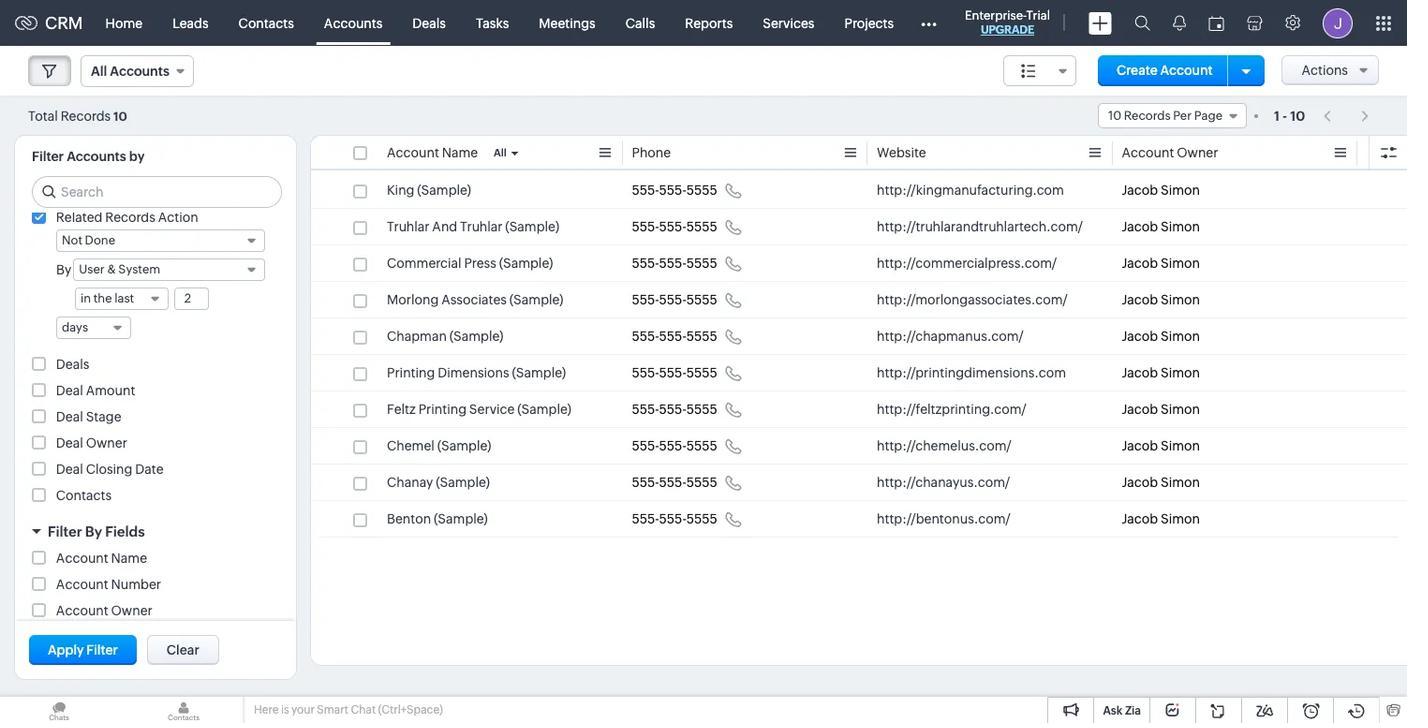 Task type: locate. For each thing, give the bounding box(es) containing it.
http://bentonus.com/ link
[[877, 510, 1011, 529]]

simon for http://bentonus.com/
[[1161, 512, 1201, 527]]

10 inside "total records 10"
[[113, 109, 127, 123]]

5555 for http://truhlarandtruhlartech.com/
[[687, 219, 718, 234]]

(sample) right press
[[499, 256, 553, 271]]

account
[[1161, 63, 1214, 78], [387, 145, 439, 160], [1122, 145, 1175, 160], [56, 551, 108, 566], [56, 577, 108, 592], [56, 604, 108, 619]]

home
[[106, 15, 143, 30]]

(sample) up service
[[512, 366, 566, 381]]

account name up king (sample) 'link'
[[387, 145, 478, 160]]

benton (sample)
[[387, 512, 488, 527]]

related
[[56, 210, 103, 225]]

0 vertical spatial all
[[91, 64, 107, 79]]

account inside 'button'
[[1161, 63, 1214, 78]]

555-
[[632, 183, 660, 198], [659, 183, 687, 198], [632, 219, 660, 234], [659, 219, 687, 234], [632, 256, 660, 271], [659, 256, 687, 271], [632, 292, 660, 307], [659, 292, 687, 307], [632, 329, 660, 344], [659, 329, 687, 344], [632, 366, 660, 381], [659, 366, 687, 381], [632, 402, 660, 417], [659, 402, 687, 417], [632, 439, 660, 454], [659, 439, 687, 454], [632, 475, 660, 490], [659, 475, 687, 490], [632, 512, 660, 527], [659, 512, 687, 527]]

row group
[[311, 172, 1408, 538]]

(sample)
[[417, 183, 472, 198], [506, 219, 560, 234], [499, 256, 553, 271], [510, 292, 564, 307], [450, 329, 504, 344], [512, 366, 566, 381], [518, 402, 572, 417], [437, 439, 492, 454], [436, 475, 490, 490], [434, 512, 488, 527]]

owner up closing
[[86, 436, 127, 451]]

morlong associates (sample) link
[[387, 291, 564, 309]]

name up king (sample) 'link'
[[442, 145, 478, 160]]

1 555-555-5555 from the top
[[632, 183, 718, 198]]

jacob simon for http://chanayus.com/
[[1122, 475, 1201, 490]]

simon for http://chemelus.com/
[[1161, 439, 1201, 454]]

printing down chapman
[[387, 366, 435, 381]]

7 jacob simon from the top
[[1122, 402, 1201, 417]]

name down fields
[[111, 551, 147, 566]]

6 jacob simon from the top
[[1122, 366, 1201, 381]]

upgrade
[[981, 23, 1035, 37]]

accounts link
[[309, 0, 398, 45]]

profile element
[[1312, 0, 1365, 45]]

per
[[1174, 109, 1192, 123]]

deal left stage
[[56, 410, 83, 425]]

search element
[[1124, 0, 1162, 46]]

1 horizontal spatial account name
[[387, 145, 478, 160]]

accounts inside field
[[110, 64, 169, 79]]

10 simon from the top
[[1161, 512, 1201, 527]]

http://feltzprinting.com/ link
[[877, 400, 1027, 419]]

1 vertical spatial account name
[[56, 551, 147, 566]]

10 records per page
[[1109, 109, 1223, 123]]

1 vertical spatial filter
[[48, 524, 82, 540]]

jacob for http://chemelus.com/
[[1122, 439, 1159, 454]]

jacob for http://chapmanus.com/
[[1122, 329, 1159, 344]]

0 vertical spatial account owner
[[1122, 145, 1219, 160]]

feltz printing service (sample)
[[387, 402, 572, 417]]

jacob for http://commercialpress.com/
[[1122, 256, 1159, 271]]

0 vertical spatial contacts
[[239, 15, 294, 30]]

1 horizontal spatial contacts
[[239, 15, 294, 30]]

555-555-5555 for printing dimensions (sample)
[[632, 366, 718, 381]]

1 horizontal spatial name
[[442, 145, 478, 160]]

1 horizontal spatial by
[[85, 524, 102, 540]]

accounts
[[324, 15, 383, 30], [110, 64, 169, 79], [67, 149, 126, 164]]

is
[[281, 704, 289, 717]]

3 jacob simon from the top
[[1122, 256, 1201, 271]]

accounts left deals link
[[324, 15, 383, 30]]

4 deal from the top
[[56, 462, 83, 477]]

0 horizontal spatial by
[[56, 262, 71, 277]]

jacob simon for http://feltzprinting.com/
[[1122, 402, 1201, 417]]

filter right apply
[[86, 643, 118, 658]]

0 vertical spatial filter
[[32, 149, 64, 164]]

records for per
[[1125, 109, 1171, 123]]

leads link
[[158, 0, 224, 45]]

7 jacob from the top
[[1122, 402, 1159, 417]]

3 5555 from the top
[[687, 256, 718, 271]]

10 inside field
[[1109, 109, 1122, 123]]

4 5555 from the top
[[687, 292, 718, 307]]

3 deal from the top
[[56, 436, 83, 451]]

8 5555 from the top
[[687, 439, 718, 454]]

jacob simon for http://commercialpress.com/
[[1122, 256, 1201, 271]]

4 simon from the top
[[1161, 292, 1201, 307]]

records inside field
[[1125, 109, 1171, 123]]

printing up chemel (sample)
[[419, 402, 467, 417]]

account owner down the account number
[[56, 604, 153, 619]]

in the last
[[81, 291, 134, 306]]

morlong
[[387, 292, 439, 307]]

all
[[91, 64, 107, 79], [494, 147, 507, 158]]

chapman (sample) link
[[387, 327, 504, 346]]

account name for account number
[[56, 551, 147, 566]]

home link
[[91, 0, 158, 45]]

0 horizontal spatial name
[[111, 551, 147, 566]]

chat
[[351, 704, 376, 717]]

name for account number
[[111, 551, 147, 566]]

10 jacob simon from the top
[[1122, 512, 1201, 527]]

deal for deal closing date
[[56, 462, 83, 477]]

jacob for http://bentonus.com/
[[1122, 512, 1159, 527]]

2 jacob from the top
[[1122, 219, 1159, 234]]

filter inside button
[[86, 643, 118, 658]]

1 deal from the top
[[56, 383, 83, 398]]

555-555-5555 for truhlar and truhlar (sample)
[[632, 219, 718, 234]]

account up "per"
[[1161, 63, 1214, 78]]

5555 for http://commercialpress.com/
[[687, 256, 718, 271]]

2 deal from the top
[[56, 410, 83, 425]]

account name for all
[[387, 145, 478, 160]]

2 5555 from the top
[[687, 219, 718, 234]]

date
[[135, 462, 164, 477]]

filter accounts by
[[32, 149, 145, 164]]

http://chapmanus.com/
[[877, 329, 1024, 344]]

zia
[[1126, 705, 1142, 718]]

records for 10
[[61, 108, 111, 123]]

here
[[254, 704, 279, 717]]

tasks link
[[461, 0, 524, 45]]

0 vertical spatial owner
[[1177, 145, 1219, 160]]

7 5555 from the top
[[687, 402, 718, 417]]

10 right the -
[[1291, 108, 1306, 123]]

accounts down home
[[110, 64, 169, 79]]

8 jacob simon from the top
[[1122, 439, 1201, 454]]

9 simon from the top
[[1161, 475, 1201, 490]]

6 jacob from the top
[[1122, 366, 1159, 381]]

1 jacob simon from the top
[[1122, 183, 1201, 198]]

size image
[[1022, 63, 1037, 80]]

contacts link
[[224, 0, 309, 45]]

your
[[292, 704, 315, 717]]

User & System field
[[73, 259, 265, 281]]

10 555-555-5555 from the top
[[632, 512, 718, 527]]

deal down deal owner
[[56, 462, 83, 477]]

records down search text field
[[105, 210, 155, 225]]

http://chanayus.com/ link
[[877, 473, 1011, 492]]

All Accounts field
[[81, 55, 194, 87]]

chanay (sample)
[[387, 475, 490, 490]]

reports link
[[670, 0, 748, 45]]

10 Records Per Page field
[[1098, 103, 1248, 128]]

10 for total records 10
[[113, 109, 127, 123]]

555-555-5555 for benton (sample)
[[632, 512, 718, 527]]

deal
[[56, 383, 83, 398], [56, 410, 83, 425], [56, 436, 83, 451], [56, 462, 83, 477]]

deal for deal amount
[[56, 383, 83, 398]]

7 simon from the top
[[1161, 402, 1201, 417]]

account owner down '10 records per page' field
[[1122, 145, 1219, 160]]

555-555-5555 for morlong associates (sample)
[[632, 292, 718, 307]]

not
[[62, 233, 82, 247]]

3 jacob from the top
[[1122, 256, 1159, 271]]

deals left tasks link
[[413, 15, 446, 30]]

8 jacob from the top
[[1122, 439, 1159, 454]]

filter left fields
[[48, 524, 82, 540]]

2 horizontal spatial 10
[[1291, 108, 1306, 123]]

2 jacob simon from the top
[[1122, 219, 1201, 234]]

7 555-555-5555 from the top
[[632, 402, 718, 417]]

deals up deal amount
[[56, 357, 89, 372]]

1 jacob from the top
[[1122, 183, 1159, 198]]

filter for filter accounts by
[[32, 149, 64, 164]]

action
[[158, 210, 198, 225]]

contacts right the leads link at top left
[[239, 15, 294, 30]]

None text field
[[175, 289, 208, 309]]

http://commercialpress.com/
[[877, 256, 1058, 271]]

1 vertical spatial all
[[494, 147, 507, 158]]

by left fields
[[85, 524, 102, 540]]

0 vertical spatial deals
[[413, 15, 446, 30]]

0 horizontal spatial truhlar
[[387, 219, 430, 234]]

truhlar left and at the left
[[387, 219, 430, 234]]

5 jacob simon from the top
[[1122, 329, 1201, 344]]

(sample) right the associates
[[510, 292, 564, 307]]

records left "per"
[[1125, 109, 1171, 123]]

(sample) down 'chemel (sample)' link
[[436, 475, 490, 490]]

account owner
[[1122, 145, 1219, 160], [56, 604, 153, 619]]

http://chemelus.com/
[[877, 439, 1012, 454]]

create menu element
[[1078, 0, 1124, 45]]

5555 for http://printingdimensions.com
[[687, 366, 718, 381]]

1 horizontal spatial all
[[494, 147, 507, 158]]

0 vertical spatial accounts
[[324, 15, 383, 30]]

1 vertical spatial name
[[111, 551, 147, 566]]

owner down "number"
[[111, 604, 153, 619]]

0 vertical spatial account name
[[387, 145, 478, 160]]

1 horizontal spatial 10
[[1109, 109, 1122, 123]]

2 555-555-5555 from the top
[[632, 219, 718, 234]]

8 simon from the top
[[1161, 439, 1201, 454]]

0 horizontal spatial contacts
[[56, 488, 112, 503]]

http://printingdimensions.com
[[877, 366, 1067, 381]]

2 simon from the top
[[1161, 219, 1201, 234]]

printing
[[387, 366, 435, 381], [419, 402, 467, 417]]

navigation
[[1315, 102, 1380, 129]]

amount
[[86, 383, 135, 398]]

1 5555 from the top
[[687, 183, 718, 198]]

account down 10 records per page
[[1122, 145, 1175, 160]]

filter by fields
[[48, 524, 145, 540]]

1 vertical spatial deals
[[56, 357, 89, 372]]

all for all
[[494, 147, 507, 158]]

truhlar and truhlar (sample)
[[387, 219, 560, 234]]

10 jacob from the top
[[1122, 512, 1159, 527]]

4 555-555-5555 from the top
[[632, 292, 718, 307]]

5555 for http://chanayus.com/
[[687, 475, 718, 490]]

0 horizontal spatial 10
[[113, 109, 127, 123]]

by left user
[[56, 262, 71, 277]]

6 simon from the top
[[1161, 366, 1201, 381]]

1 vertical spatial accounts
[[110, 64, 169, 79]]

1 vertical spatial by
[[85, 524, 102, 540]]

(sample) right service
[[518, 402, 572, 417]]

trial
[[1027, 8, 1051, 22]]

chemel
[[387, 439, 435, 454]]

http://morlongassociates.com/
[[877, 292, 1068, 307]]

9 jacob from the top
[[1122, 475, 1159, 490]]

5 jacob from the top
[[1122, 329, 1159, 344]]

555-555-5555 for chemel (sample)
[[632, 439, 718, 454]]

0 vertical spatial name
[[442, 145, 478, 160]]

9 5555 from the top
[[687, 475, 718, 490]]

(sample) down feltz printing service (sample) link
[[437, 439, 492, 454]]

(sample) up and at the left
[[417, 183, 472, 198]]

deal up deal stage on the bottom left of the page
[[56, 383, 83, 398]]

jacob for http://chanayus.com/
[[1122, 475, 1159, 490]]

filter inside dropdown button
[[48, 524, 82, 540]]

filter down total
[[32, 149, 64, 164]]

(sample) up printing dimensions (sample) link
[[450, 329, 504, 344]]

account down "filter by fields"
[[56, 551, 108, 566]]

truhlar up press
[[460, 219, 503, 234]]

0 horizontal spatial all
[[91, 64, 107, 79]]

9 jacob simon from the top
[[1122, 475, 1201, 490]]

2 vertical spatial filter
[[86, 643, 118, 658]]

3 simon from the top
[[1161, 256, 1201, 271]]

6 555-555-5555 from the top
[[632, 366, 718, 381]]

owner down page
[[1177, 145, 1219, 160]]

contacts down closing
[[56, 488, 112, 503]]

1 vertical spatial owner
[[86, 436, 127, 451]]

0 horizontal spatial deals
[[56, 357, 89, 372]]

(sample) inside 'link'
[[417, 183, 472, 198]]

simon for http://truhlarandtruhlartech.com/
[[1161, 219, 1201, 234]]

account name up the account number
[[56, 551, 147, 566]]

smart
[[317, 704, 349, 717]]

search image
[[1135, 15, 1151, 31]]

records up filter accounts by in the left top of the page
[[61, 108, 111, 123]]

contacts
[[239, 15, 294, 30], [56, 488, 112, 503]]

deal down deal stage on the bottom left of the page
[[56, 436, 83, 451]]

account up king
[[387, 145, 439, 160]]

None field
[[1004, 55, 1077, 86]]

by
[[56, 262, 71, 277], [85, 524, 102, 540]]

0 horizontal spatial account name
[[56, 551, 147, 566]]

1 horizontal spatial truhlar
[[460, 219, 503, 234]]

1 vertical spatial printing
[[419, 402, 467, 417]]

truhlar
[[387, 219, 430, 234], [460, 219, 503, 234]]

9 555-555-5555 from the top
[[632, 475, 718, 490]]

simon
[[1161, 183, 1201, 198], [1161, 219, 1201, 234], [1161, 256, 1201, 271], [1161, 292, 1201, 307], [1161, 329, 1201, 344], [1161, 366, 1201, 381], [1161, 402, 1201, 417], [1161, 439, 1201, 454], [1161, 475, 1201, 490], [1161, 512, 1201, 527]]

10 down all accounts
[[113, 109, 127, 123]]

jacob for http://kingmanufacturing.com
[[1122, 183, 1159, 198]]

4 jacob simon from the top
[[1122, 292, 1201, 307]]

3 555-555-5555 from the top
[[632, 256, 718, 271]]

5555 for http://morlongassociates.com/
[[687, 292, 718, 307]]

10 down create on the top of page
[[1109, 109, 1122, 123]]

6 5555 from the top
[[687, 366, 718, 381]]

8 555-555-5555 from the top
[[632, 439, 718, 454]]

all up truhlar and truhlar (sample)
[[494, 147, 507, 158]]

http://kingmanufacturing.com
[[877, 183, 1065, 198]]

calls link
[[611, 0, 670, 45]]

4 jacob from the top
[[1122, 292, 1159, 307]]

2 vertical spatial accounts
[[67, 149, 126, 164]]

all inside field
[[91, 64, 107, 79]]

1 horizontal spatial account owner
[[1122, 145, 1219, 160]]

records
[[61, 108, 111, 123], [1125, 109, 1171, 123], [105, 210, 155, 225]]

(sample) down chanay (sample) link
[[434, 512, 488, 527]]

10 5555 from the top
[[687, 512, 718, 527]]

all up "total records 10"
[[91, 64, 107, 79]]

5 555-555-5555 from the top
[[632, 329, 718, 344]]

accounts left by
[[67, 149, 126, 164]]

not done
[[62, 233, 115, 247]]

simon for http://commercialpress.com/
[[1161, 256, 1201, 271]]

5 simon from the top
[[1161, 329, 1201, 344]]

Search text field
[[33, 177, 281, 207]]

5 5555 from the top
[[687, 329, 718, 344]]

service
[[469, 402, 515, 417]]

1 vertical spatial account owner
[[56, 604, 153, 619]]

(sample) up "commercial press (sample)" link
[[506, 219, 560, 234]]

5555 for http://chapmanus.com/
[[687, 329, 718, 344]]

1 simon from the top
[[1161, 183, 1201, 198]]



Task type: vqa. For each thing, say whether or not it's contained in the screenshot.
10's Records
yes



Task type: describe. For each thing, give the bounding box(es) containing it.
deal stage
[[56, 410, 121, 425]]

chapman
[[387, 329, 447, 344]]

jacob simon for http://chemelus.com/
[[1122, 439, 1201, 454]]

&
[[107, 262, 116, 277]]

555-555-5555 for chapman (sample)
[[632, 329, 718, 344]]

accounts for filter accounts by
[[67, 149, 126, 164]]

contacts image
[[125, 697, 243, 724]]

total
[[28, 108, 58, 123]]

ask zia
[[1104, 705, 1142, 718]]

meetings link
[[524, 0, 611, 45]]

system
[[118, 262, 160, 277]]

commercial
[[387, 256, 462, 271]]

5555 for http://bentonus.com/
[[687, 512, 718, 527]]

by
[[129, 149, 145, 164]]

in the last field
[[75, 288, 169, 310]]

1 - 10
[[1275, 108, 1306, 123]]

tasks
[[476, 15, 509, 30]]

http://truhlarandtruhlartech.com/
[[877, 219, 1083, 234]]

filter for filter by fields
[[48, 524, 82, 540]]

deal for deal stage
[[56, 410, 83, 425]]

feltz
[[387, 402, 416, 417]]

http://feltzprinting.com/
[[877, 402, 1027, 417]]

stage
[[86, 410, 121, 425]]

signals element
[[1162, 0, 1198, 46]]

1 horizontal spatial deals
[[413, 15, 446, 30]]

jacob for http://printingdimensions.com
[[1122, 366, 1159, 381]]

total records 10
[[28, 108, 127, 123]]

related records action
[[56, 210, 198, 225]]

555-555-5555 for commercial press (sample)
[[632, 256, 718, 271]]

last
[[114, 291, 134, 306]]

chanay
[[387, 475, 433, 490]]

reports
[[685, 15, 733, 30]]

5555 for http://feltzprinting.com/
[[687, 402, 718, 417]]

chapman (sample)
[[387, 329, 504, 344]]

all for all accounts
[[91, 64, 107, 79]]

simon for http://feltzprinting.com/
[[1161, 402, 1201, 417]]

-
[[1283, 108, 1288, 123]]

jacob simon for http://chapmanus.com/
[[1122, 329, 1201, 344]]

filter by fields button
[[15, 516, 296, 548]]

enterprise-trial upgrade
[[965, 8, 1051, 37]]

commercial press (sample)
[[387, 256, 553, 271]]

1 truhlar from the left
[[387, 219, 430, 234]]

commercial press (sample) link
[[387, 254, 553, 273]]

0 vertical spatial printing
[[387, 366, 435, 381]]

http://chanayus.com/
[[877, 475, 1011, 490]]

simon for http://chanayus.com/
[[1161, 475, 1201, 490]]

website
[[877, 145, 927, 160]]

meetings
[[539, 15, 596, 30]]

jacob for http://truhlarandtruhlartech.com/
[[1122, 219, 1159, 234]]

Other Modules field
[[909, 8, 950, 38]]

http://commercialpress.com/ link
[[877, 254, 1058, 273]]

by inside dropdown button
[[85, 524, 102, 540]]

days field
[[56, 317, 131, 339]]

jacob simon for http://kingmanufacturing.com
[[1122, 183, 1201, 198]]

deal for deal owner
[[56, 436, 83, 451]]

account left "number"
[[56, 577, 108, 592]]

king
[[387, 183, 415, 198]]

555-555-5555 for feltz printing service (sample)
[[632, 402, 718, 417]]

printing dimensions (sample)
[[387, 366, 566, 381]]

jacob simon for http://bentonus.com/
[[1122, 512, 1201, 527]]

http://truhlarandtruhlartech.com/ link
[[877, 217, 1083, 236]]

associates
[[442, 292, 507, 307]]

calendar image
[[1209, 15, 1225, 30]]

chanay (sample) link
[[387, 473, 490, 492]]

enterprise-
[[965, 8, 1027, 22]]

and
[[432, 219, 458, 234]]

actions
[[1302, 63, 1349, 78]]

services link
[[748, 0, 830, 45]]

in
[[81, 291, 91, 306]]

apply filter button
[[29, 635, 137, 665]]

crm link
[[15, 13, 83, 33]]

simon for http://kingmanufacturing.com
[[1161, 183, 1201, 198]]

benton (sample) link
[[387, 510, 488, 529]]

account number
[[56, 577, 161, 592]]

here is your smart chat (ctrl+space)
[[254, 704, 443, 717]]

Not Done field
[[56, 230, 265, 252]]

create menu image
[[1089, 12, 1113, 34]]

jacob simon for http://printingdimensions.com
[[1122, 366, 1201, 381]]

555-555-5555 for king (sample)
[[632, 183, 718, 198]]

jacob for http://morlongassociates.com/
[[1122, 292, 1159, 307]]

user & system
[[79, 262, 160, 277]]

done
[[85, 233, 115, 247]]

http://printingdimensions.com link
[[877, 364, 1067, 382]]

projects
[[845, 15, 894, 30]]

jacob simon for http://morlongassociates.com/
[[1122, 292, 1201, 307]]

chats image
[[0, 697, 118, 724]]

chemel (sample) link
[[387, 437, 492, 456]]

simon for http://morlongassociates.com/
[[1161, 292, 1201, 307]]

number
[[111, 577, 161, 592]]

simon for http://chapmanus.com/
[[1161, 329, 1201, 344]]

1
[[1275, 108, 1280, 123]]

(ctrl+space)
[[378, 704, 443, 717]]

0 horizontal spatial account owner
[[56, 604, 153, 619]]

name for all
[[442, 145, 478, 160]]

http://morlongassociates.com/ link
[[877, 291, 1068, 309]]

apply filter
[[48, 643, 118, 658]]

simon for http://printingdimensions.com
[[1161, 366, 1201, 381]]

printing dimensions (sample) link
[[387, 364, 566, 382]]

accounts for all accounts
[[110, 64, 169, 79]]

5555 for http://chemelus.com/
[[687, 439, 718, 454]]

phone
[[632, 145, 671, 160]]

create
[[1117, 63, 1158, 78]]

1 vertical spatial contacts
[[56, 488, 112, 503]]

feltz printing service (sample) link
[[387, 400, 572, 419]]

deal closing date
[[56, 462, 164, 477]]

jacob simon for http://truhlarandtruhlartech.com/
[[1122, 219, 1201, 234]]

benton
[[387, 512, 431, 527]]

2 vertical spatial owner
[[111, 604, 153, 619]]

deal amount
[[56, 383, 135, 398]]

555-555-5555 for chanay (sample)
[[632, 475, 718, 490]]

row group containing king (sample)
[[311, 172, 1408, 538]]

days
[[62, 321, 88, 335]]

all accounts
[[91, 64, 169, 79]]

signals image
[[1173, 15, 1187, 31]]

5555 for http://kingmanufacturing.com
[[687, 183, 718, 198]]

http://bentonus.com/
[[877, 512, 1011, 527]]

2 truhlar from the left
[[460, 219, 503, 234]]

jacob for http://feltzprinting.com/
[[1122, 402, 1159, 417]]

create account button
[[1098, 55, 1232, 86]]

http://kingmanufacturing.com link
[[877, 181, 1065, 200]]

deal owner
[[56, 436, 127, 451]]

press
[[464, 256, 497, 271]]

profile image
[[1323, 8, 1353, 38]]

http://chapmanus.com/ link
[[877, 327, 1024, 346]]

create account
[[1117, 63, 1214, 78]]

services
[[763, 15, 815, 30]]

records for action
[[105, 210, 155, 225]]

10 for 1 - 10
[[1291, 108, 1306, 123]]

deals link
[[398, 0, 461, 45]]

leads
[[173, 15, 209, 30]]

0 vertical spatial by
[[56, 262, 71, 277]]

account down the account number
[[56, 604, 108, 619]]

page
[[1195, 109, 1223, 123]]

king (sample) link
[[387, 181, 472, 200]]

closing
[[86, 462, 133, 477]]



